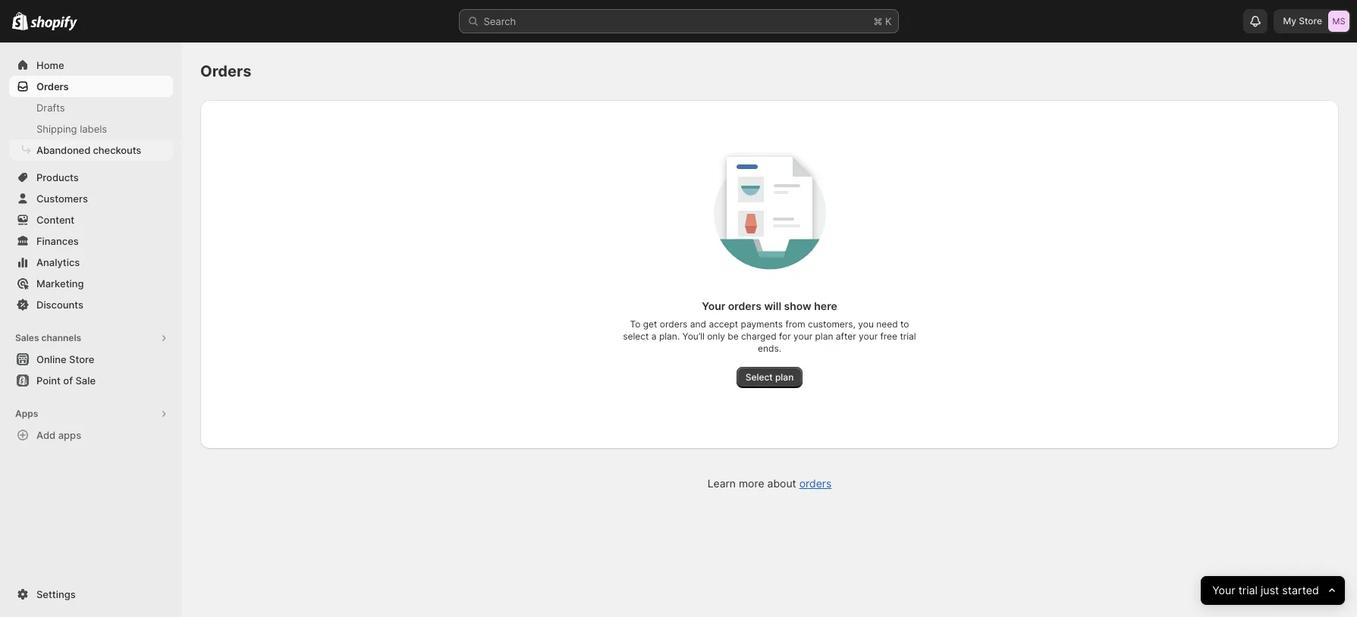 Task type: locate. For each thing, give the bounding box(es) containing it.
customers,
[[808, 319, 856, 330]]

settings link
[[9, 584, 173, 605]]

0 horizontal spatial your
[[794, 331, 813, 342]]

1 vertical spatial trial
[[1238, 584, 1258, 597]]

1 vertical spatial store
[[69, 353, 94, 366]]

free
[[880, 331, 897, 342]]

1 horizontal spatial orders
[[728, 300, 762, 313]]

plan.
[[659, 331, 680, 342]]

shopify image
[[12, 12, 28, 30], [31, 16, 78, 31]]

plan down customers,
[[815, 331, 833, 342]]

store right my
[[1299, 15, 1322, 27]]

your
[[794, 331, 813, 342], [859, 331, 878, 342]]

orders up plan.
[[660, 319, 688, 330]]

need
[[876, 319, 898, 330]]

store up sale
[[69, 353, 94, 366]]

trial down to
[[900, 331, 916, 342]]

your
[[702, 300, 725, 313], [1212, 584, 1235, 597]]

trial left just
[[1238, 584, 1258, 597]]

accept
[[709, 319, 738, 330]]

trial
[[900, 331, 916, 342], [1238, 584, 1258, 597]]

1 horizontal spatial your
[[859, 331, 878, 342]]

plan
[[815, 331, 833, 342], [775, 372, 794, 383]]

0 horizontal spatial trial
[[900, 331, 916, 342]]

2 horizontal spatial orders
[[799, 477, 832, 490]]

0 vertical spatial trial
[[900, 331, 916, 342]]

analytics link
[[9, 252, 173, 273]]

add apps
[[36, 429, 81, 441]]

orders right about
[[799, 477, 832, 490]]

apps
[[15, 408, 38, 419]]

sales
[[15, 332, 39, 344]]

select plan link
[[736, 367, 803, 388]]

0 vertical spatial store
[[1299, 15, 1322, 27]]

online store button
[[0, 349, 182, 370]]

k
[[885, 15, 892, 27]]

store inside "link"
[[69, 353, 94, 366]]

your down the you
[[859, 331, 878, 342]]

content link
[[9, 209, 173, 231]]

content
[[36, 214, 74, 226]]

1 vertical spatial your
[[1212, 584, 1235, 597]]

0 horizontal spatial orders
[[36, 80, 69, 93]]

drafts
[[36, 102, 65, 114]]

store
[[1299, 15, 1322, 27], [69, 353, 94, 366]]

drafts link
[[9, 97, 173, 118]]

a
[[651, 331, 657, 342]]

be
[[728, 331, 739, 342]]

plan right select
[[775, 372, 794, 383]]

show
[[784, 300, 812, 313]]

your up accept
[[702, 300, 725, 313]]

store for my store
[[1299, 15, 1322, 27]]

of
[[63, 375, 73, 387]]

your inside your trial just started dropdown button
[[1212, 584, 1235, 597]]

0 horizontal spatial store
[[69, 353, 94, 366]]

your down 'from'
[[794, 331, 813, 342]]

trial inside your orders will show here to get orders and accept payments from customers, you need to select a plan. you'll only be charged for your plan after your free trial ends.
[[900, 331, 916, 342]]

your inside your orders will show here to get orders and accept payments from customers, you need to select a plan. you'll only be charged for your plan after your free trial ends.
[[702, 300, 725, 313]]

select plan
[[745, 372, 794, 383]]

1 vertical spatial plan
[[775, 372, 794, 383]]

0 vertical spatial your
[[702, 300, 725, 313]]

your for orders
[[702, 300, 725, 313]]

orders
[[200, 62, 251, 80], [36, 80, 69, 93]]

labels
[[80, 123, 107, 135]]

select
[[745, 372, 773, 383]]

0 vertical spatial plan
[[815, 331, 833, 342]]

to
[[900, 319, 909, 330]]

will
[[764, 300, 781, 313]]

1 horizontal spatial trial
[[1238, 584, 1258, 597]]

2 your from the left
[[859, 331, 878, 342]]

1 horizontal spatial your
[[1212, 584, 1235, 597]]

sales channels
[[15, 332, 81, 344]]

after
[[836, 331, 856, 342]]

1 your from the left
[[794, 331, 813, 342]]

your for trial
[[1212, 584, 1235, 597]]

charged
[[741, 331, 777, 342]]

point of sale
[[36, 375, 96, 387]]

my store
[[1283, 15, 1322, 27]]

0 horizontal spatial your
[[702, 300, 725, 313]]

apps button
[[9, 404, 173, 425]]

and
[[690, 319, 706, 330]]

1 horizontal spatial store
[[1299, 15, 1322, 27]]

1 horizontal spatial plan
[[815, 331, 833, 342]]

checkouts
[[93, 144, 141, 156]]

apps
[[58, 429, 81, 441]]

your orders will show here to get orders and accept payments from customers, you need to select a plan. you'll only be charged for your plan after your free trial ends.
[[623, 300, 916, 354]]

your left just
[[1212, 584, 1235, 597]]

⌘
[[873, 15, 882, 27]]

about
[[767, 477, 796, 490]]

learn more about orders
[[708, 477, 832, 490]]

orders up payments
[[728, 300, 762, 313]]

payments
[[741, 319, 783, 330]]

for
[[779, 331, 791, 342]]

add
[[36, 429, 56, 441]]

abandoned checkouts link
[[9, 140, 173, 161]]

1 vertical spatial orders
[[660, 319, 688, 330]]

orders
[[728, 300, 762, 313], [660, 319, 688, 330], [799, 477, 832, 490]]

just
[[1261, 584, 1279, 597]]

products link
[[9, 167, 173, 188]]

sale
[[75, 375, 96, 387]]



Task type: describe. For each thing, give the bounding box(es) containing it.
select
[[623, 331, 649, 342]]

discounts link
[[9, 294, 173, 316]]

shipping
[[36, 123, 77, 135]]

abandoned checkouts
[[36, 144, 141, 156]]

1 horizontal spatial shopify image
[[31, 16, 78, 31]]

products
[[36, 171, 79, 184]]

discounts
[[36, 299, 83, 311]]

store for online store
[[69, 353, 94, 366]]

channels
[[41, 332, 81, 344]]

settings
[[36, 589, 76, 601]]

search
[[484, 15, 516, 27]]

your trial just started
[[1212, 584, 1319, 597]]

more
[[739, 477, 764, 490]]

⌘ k
[[873, 15, 892, 27]]

trial inside dropdown button
[[1238, 584, 1258, 597]]

orders link
[[799, 477, 832, 490]]

marketing
[[36, 278, 84, 290]]

here
[[814, 300, 837, 313]]

my
[[1283, 15, 1296, 27]]

point of sale link
[[9, 370, 173, 391]]

home link
[[9, 55, 173, 76]]

get
[[643, 319, 657, 330]]

finances link
[[9, 231, 173, 252]]

online
[[36, 353, 66, 366]]

you'll
[[682, 331, 705, 342]]

you
[[858, 319, 874, 330]]

shipping labels
[[36, 123, 107, 135]]

to
[[630, 319, 641, 330]]

0 horizontal spatial orders
[[660, 319, 688, 330]]

learn
[[708, 477, 736, 490]]

orders link
[[9, 76, 173, 97]]

online store link
[[9, 349, 173, 370]]

customers link
[[9, 188, 173, 209]]

ends.
[[758, 343, 781, 354]]

abandoned
[[36, 144, 90, 156]]

2 vertical spatial orders
[[799, 477, 832, 490]]

home
[[36, 59, 64, 71]]

analytics
[[36, 256, 80, 269]]

customers
[[36, 193, 88, 205]]

only
[[707, 331, 725, 342]]

shipping labels link
[[9, 118, 173, 140]]

plan inside your orders will show here to get orders and accept payments from customers, you need to select a plan. you'll only be charged for your plan after your free trial ends.
[[815, 331, 833, 342]]

point
[[36, 375, 61, 387]]

add apps button
[[9, 425, 173, 446]]

started
[[1282, 584, 1319, 597]]

sales channels button
[[9, 328, 173, 349]]

from
[[785, 319, 805, 330]]

point of sale button
[[0, 370, 182, 391]]

0 horizontal spatial shopify image
[[12, 12, 28, 30]]

finances
[[36, 235, 79, 247]]

0 vertical spatial orders
[[728, 300, 762, 313]]

your trial just started button
[[1201, 577, 1345, 605]]

marketing link
[[9, 273, 173, 294]]

my store image
[[1328, 11, 1350, 32]]

online store
[[36, 353, 94, 366]]

0 horizontal spatial plan
[[775, 372, 794, 383]]

1 horizontal spatial orders
[[200, 62, 251, 80]]



Task type: vqa. For each thing, say whether or not it's contained in the screenshot.
custom
no



